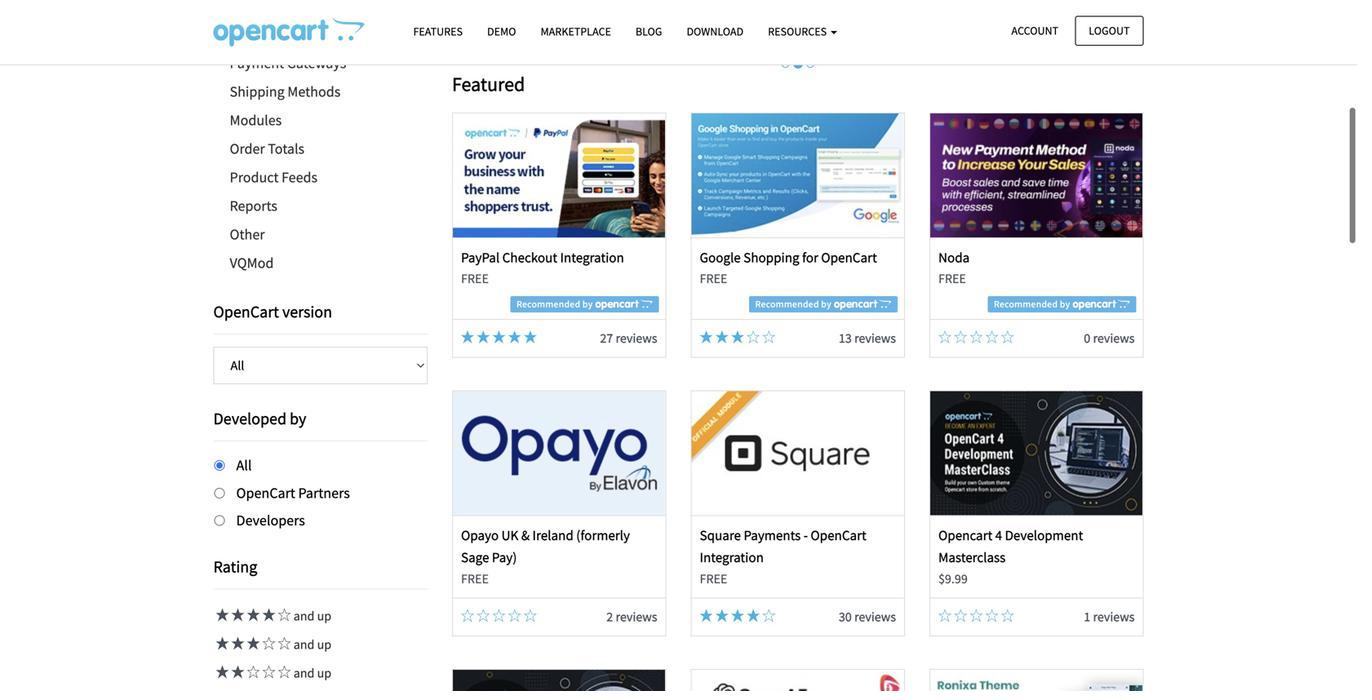 Task type: describe. For each thing, give the bounding box(es) containing it.
2 reviews
[[607, 609, 658, 625]]

google shopping for opencart image
[[692, 113, 904, 237]]

rating
[[213, 557, 257, 577]]

shopping
[[744, 249, 800, 266]]

square payments - opencart integration link
[[700, 527, 867, 566]]

shipping methods
[[230, 82, 341, 101]]

opayo uk & ireland (formerly sage pay) image
[[453, 391, 666, 515]]

free inside google shopping for opencart free
[[700, 271, 728, 287]]

3 and up from the top
[[291, 665, 332, 682]]

google shopping for opencart link
[[700, 249, 877, 266]]

blog link
[[624, 17, 675, 46]]

paypal
[[461, 249, 500, 266]]

payments
[[744, 527, 801, 544]]

3 and up link from the top
[[213, 665, 332, 682]]

square
[[700, 527, 741, 544]]

uk
[[502, 527, 519, 544]]

google
[[700, 249, 741, 266]]

noda link
[[939, 249, 970, 266]]

opencart 4 development masterclass $9.99
[[939, 527, 1084, 587]]

30
[[839, 609, 852, 625]]

reports link
[[213, 192, 428, 220]]

&
[[521, 527, 530, 544]]

2
[[607, 609, 613, 625]]

reviews for opencart 4 development masterclass
[[1093, 609, 1135, 625]]

reports
[[230, 197, 277, 215]]

for
[[802, 249, 819, 266]]

opencart inside square payments - opencart integration free
[[811, 527, 867, 544]]

logout link
[[1075, 16, 1144, 46]]

product feeds
[[230, 168, 318, 187]]

logout
[[1089, 23, 1130, 38]]

vqmod link
[[213, 249, 428, 278]]

developers
[[236, 512, 305, 530]]

download link
[[675, 17, 756, 46]]

reviews for noda
[[1093, 330, 1135, 346]]

integration inside paypal checkout integration free
[[560, 249, 624, 266]]

all
[[236, 456, 252, 475]]

free inside square payments - opencart integration free
[[700, 571, 728, 587]]

opencart partners
[[236, 484, 350, 502]]

free inside paypal checkout integration free
[[461, 271, 489, 287]]

1 and up from the top
[[291, 608, 332, 624]]

sage
[[461, 549, 489, 566]]

developed
[[213, 409, 287, 429]]

$9.99
[[939, 571, 968, 587]]

2 and up link from the top
[[213, 637, 332, 653]]

1 and from the top
[[294, 608, 315, 624]]

developed by
[[213, 409, 306, 429]]

13
[[839, 330, 852, 346]]

paypal checkout integration free
[[461, 249, 624, 287]]

1 and up link from the top
[[213, 608, 332, 624]]

paypal checkout integration link
[[461, 249, 624, 266]]

1
[[1084, 609, 1091, 625]]

opencart up developers
[[236, 484, 295, 502]]

4
[[996, 527, 1003, 544]]

order
[[230, 140, 265, 158]]

development
[[1005, 527, 1084, 544]]

features link
[[401, 17, 475, 46]]

other
[[230, 225, 265, 244]]

order totals link
[[213, 135, 428, 163]]

reviews for square payments - opencart integration
[[855, 609, 896, 625]]

download
[[687, 24, 744, 39]]

reviews for paypal checkout integration
[[616, 330, 658, 346]]

30 reviews
[[839, 609, 896, 625]]

account
[[1012, 23, 1059, 38]]

methods
[[288, 82, 341, 101]]

feeds
[[282, 168, 318, 187]]

noda free
[[939, 249, 970, 287]]

0
[[1084, 330, 1091, 346]]

noda
[[939, 249, 970, 266]]

opencart down vqmod
[[213, 302, 279, 322]]



Task type: vqa. For each thing, say whether or not it's contained in the screenshot.


Task type: locate. For each thing, give the bounding box(es) containing it.
1 reviews
[[1084, 609, 1135, 625]]

resources link
[[756, 17, 850, 46]]

2 up from the top
[[317, 637, 332, 653]]

payment
[[230, 54, 284, 72]]

27
[[600, 330, 613, 346]]

opencart 3 development masterclass image
[[453, 670, 666, 691]]

demo
[[487, 24, 516, 39]]

product feeds link
[[213, 163, 428, 192]]

languages
[[230, 25, 296, 44]]

free inside the noda free
[[939, 271, 966, 287]]

node image
[[538, 0, 1058, 52]]

0 vertical spatial integration
[[560, 249, 624, 266]]

and
[[294, 608, 315, 624], [294, 637, 315, 653], [294, 665, 315, 682]]

1 horizontal spatial integration
[[700, 549, 764, 566]]

1 up from the top
[[317, 608, 332, 624]]

blog
[[636, 24, 662, 39]]

free
[[461, 271, 489, 287], [700, 271, 728, 287], [939, 271, 966, 287], [461, 571, 489, 587], [700, 571, 728, 587]]

opencart version
[[213, 302, 332, 322]]

2 vertical spatial and up
[[291, 665, 332, 682]]

free down square
[[700, 571, 728, 587]]

opencart 4 development masterclass link
[[939, 527, 1084, 566]]

opencart 4 development masterclass image
[[931, 391, 1143, 515]]

pay)
[[492, 549, 517, 566]]

reviews
[[616, 330, 658, 346], [855, 330, 896, 346], [1093, 330, 1135, 346], [616, 609, 658, 625], [855, 609, 896, 625], [1093, 609, 1135, 625]]

gateways
[[287, 54, 346, 72]]

integration
[[560, 249, 624, 266], [700, 549, 764, 566]]

free down "google"
[[700, 271, 728, 287]]

modules link
[[213, 106, 428, 135]]

masterclass
[[939, 549, 1006, 566]]

star light o image
[[747, 330, 760, 344], [939, 330, 952, 344], [954, 330, 968, 344], [986, 330, 999, 344], [1001, 330, 1015, 344], [276, 608, 291, 622], [493, 609, 506, 622], [508, 609, 521, 622], [939, 609, 952, 622], [954, 609, 968, 622], [970, 609, 983, 622], [276, 637, 291, 650], [244, 666, 260, 679]]

opencart right the -
[[811, 527, 867, 544]]

other link
[[213, 220, 428, 249]]

integration inside square payments - opencart integration free
[[700, 549, 764, 566]]

version
[[282, 302, 332, 322]]

integration down square
[[700, 549, 764, 566]]

noda image
[[931, 113, 1143, 237]]

2 vertical spatial and
[[294, 665, 315, 682]]

2 and up from the top
[[291, 637, 332, 653]]

(formerly
[[576, 527, 630, 544]]

3 and from the top
[[294, 665, 315, 682]]

0 vertical spatial and up link
[[213, 608, 332, 624]]

2 vertical spatial up
[[317, 665, 332, 682]]

free down sage
[[461, 571, 489, 587]]

google shopping for opencart free
[[700, 249, 877, 287]]

3 up from the top
[[317, 665, 332, 682]]

by
[[290, 409, 306, 429]]

integration right checkout
[[560, 249, 624, 266]]

totals
[[268, 140, 305, 158]]

2 vertical spatial and up link
[[213, 665, 332, 682]]

0 vertical spatial and up
[[291, 608, 332, 624]]

features
[[413, 24, 463, 39]]

demo link
[[475, 17, 529, 46]]

opencart
[[939, 527, 993, 544]]

opayo uk & ireland (formerly sage pay) link
[[461, 527, 630, 566]]

1 vertical spatial and
[[294, 637, 315, 653]]

1 vertical spatial up
[[317, 637, 332, 653]]

2 and from the top
[[294, 637, 315, 653]]

1 vertical spatial and up link
[[213, 637, 332, 653]]

vqmod
[[230, 254, 274, 272]]

free down noda
[[939, 271, 966, 287]]

account link
[[998, 16, 1073, 46]]

resources
[[768, 24, 829, 39]]

reviews right 2 at the left of page
[[616, 609, 658, 625]]

ronixa theme - opencart live drag and drop page .. image
[[931, 670, 1143, 691]]

reviews right 0 at the right
[[1093, 330, 1135, 346]]

reviews right 30
[[855, 609, 896, 625]]

reviews right 1
[[1093, 609, 1135, 625]]

and up
[[291, 608, 332, 624], [291, 637, 332, 653], [291, 665, 332, 682]]

payment gateways link
[[213, 49, 428, 78]]

27 reviews
[[600, 330, 658, 346]]

free down paypal
[[461, 271, 489, 287]]

13 reviews
[[839, 330, 896, 346]]

reviews right 13 at the right of page
[[855, 330, 896, 346]]

reviews for opayo uk & ireland (formerly sage pay)
[[616, 609, 658, 625]]

None radio
[[214, 460, 225, 471]]

opencart
[[821, 249, 877, 266], [213, 302, 279, 322], [236, 484, 295, 502], [811, 527, 867, 544]]

partners
[[298, 484, 350, 502]]

0 vertical spatial up
[[317, 608, 332, 624]]

payment gateways
[[230, 54, 346, 72]]

featured
[[452, 72, 525, 96]]

free inside opayo uk & ireland (formerly sage pay) free
[[461, 571, 489, 587]]

chatgpt for opencart image
[[692, 670, 904, 691]]

star light image
[[493, 330, 506, 344], [508, 330, 521, 344], [731, 330, 744, 344], [244, 608, 260, 622], [700, 609, 713, 622], [716, 609, 729, 622], [731, 609, 744, 622], [213, 637, 229, 650], [244, 637, 260, 650], [229, 666, 244, 679]]

shipping
[[230, 82, 285, 101]]

reviews right "27" on the left
[[616, 330, 658, 346]]

opencart inside google shopping for opencart free
[[821, 249, 877, 266]]

-
[[804, 527, 808, 544]]

checkout
[[503, 249, 558, 266]]

1 vertical spatial and up
[[291, 637, 332, 653]]

up
[[317, 608, 332, 624], [317, 637, 332, 653], [317, 665, 332, 682]]

0 horizontal spatial integration
[[560, 249, 624, 266]]

square payments - opencart integration image
[[692, 391, 904, 515]]

marketplace
[[541, 24, 611, 39]]

modules
[[230, 111, 282, 129]]

opencart extensions image
[[213, 17, 364, 47]]

star light o image
[[763, 330, 776, 344], [970, 330, 983, 344], [461, 609, 474, 622], [477, 609, 490, 622], [524, 609, 537, 622], [763, 609, 776, 622], [986, 609, 999, 622], [1001, 609, 1015, 622], [260, 637, 276, 650], [260, 666, 276, 679], [276, 666, 291, 679]]

product
[[230, 168, 279, 187]]

order totals
[[230, 140, 305, 158]]

languages link
[[213, 20, 428, 49]]

reviews for google shopping for opencart
[[855, 330, 896, 346]]

paypal checkout integration image
[[453, 113, 666, 237]]

shipping methods link
[[213, 78, 428, 106]]

0 vertical spatial and
[[294, 608, 315, 624]]

opencart right for
[[821, 249, 877, 266]]

opayo uk & ireland (formerly sage pay) free
[[461, 527, 630, 587]]

marketplace link
[[529, 17, 624, 46]]

star light image
[[461, 330, 474, 344], [477, 330, 490, 344], [524, 330, 537, 344], [700, 330, 713, 344], [716, 330, 729, 344], [213, 608, 229, 622], [229, 608, 244, 622], [260, 608, 276, 622], [747, 609, 760, 622], [229, 637, 244, 650], [213, 666, 229, 679]]

0 reviews
[[1084, 330, 1135, 346]]

1 vertical spatial integration
[[700, 549, 764, 566]]

square payments - opencart integration free
[[700, 527, 867, 587]]

ireland
[[533, 527, 574, 544]]

None radio
[[214, 488, 225, 499], [214, 516, 225, 526], [214, 488, 225, 499], [214, 516, 225, 526]]

and up link
[[213, 608, 332, 624], [213, 637, 332, 653], [213, 665, 332, 682]]

opayo
[[461, 527, 499, 544]]



